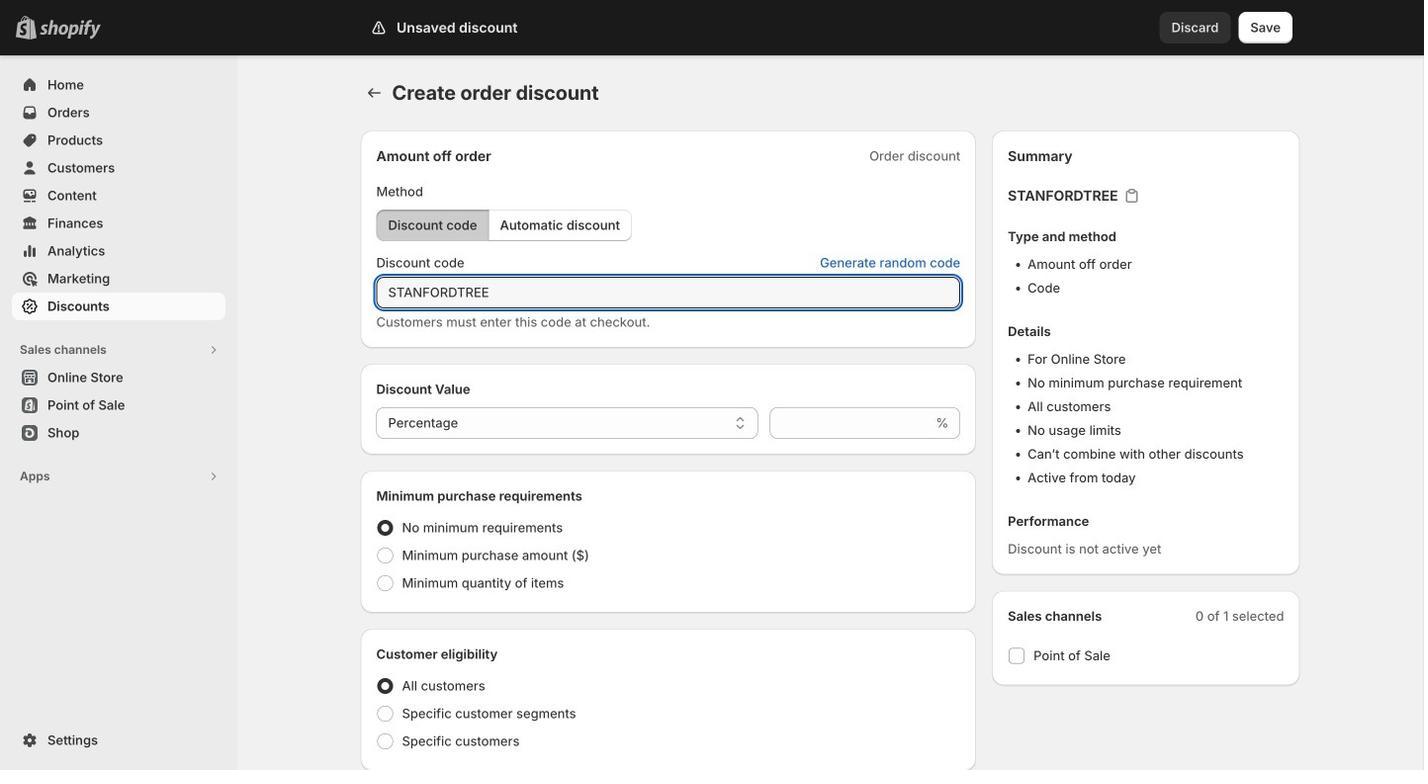 Task type: describe. For each thing, give the bounding box(es) containing it.
shopify image
[[40, 20, 101, 39]]



Task type: locate. For each thing, give the bounding box(es) containing it.
None text field
[[376, 277, 961, 309]]

None text field
[[770, 408, 932, 439]]



Task type: vqa. For each thing, say whether or not it's contained in the screenshot.
text field
yes



